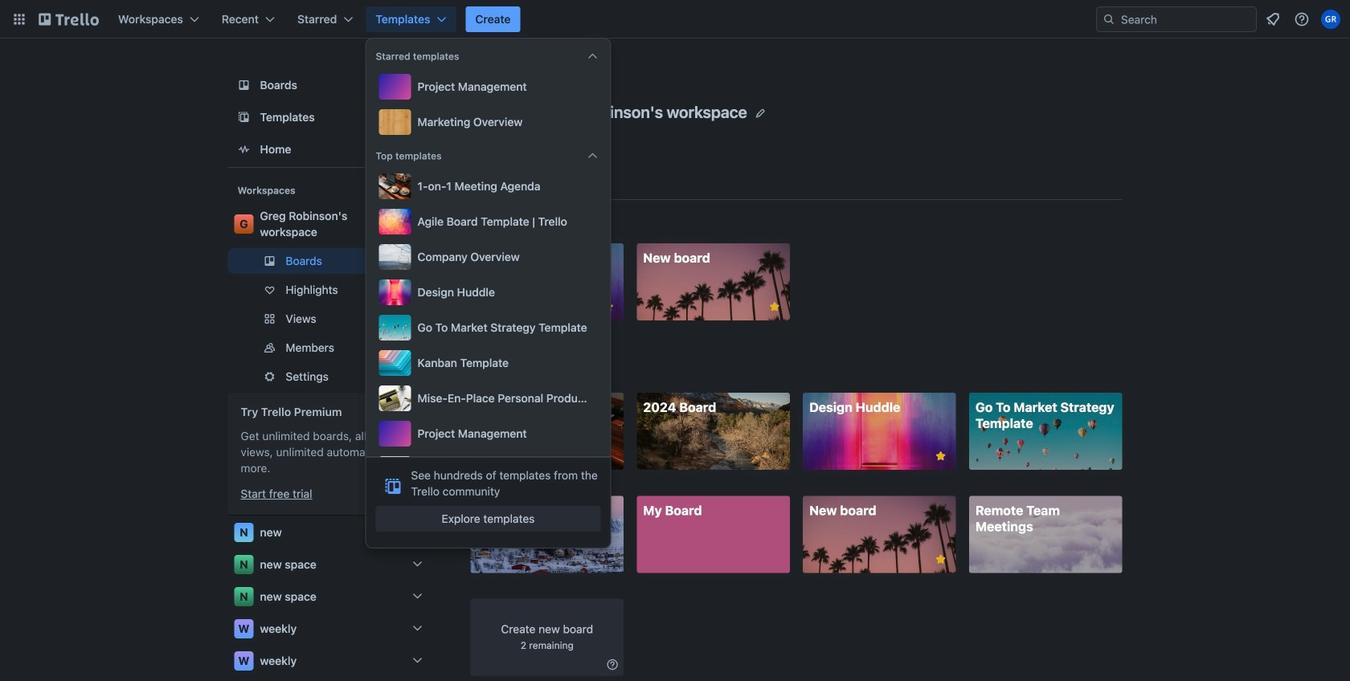 Task type: locate. For each thing, give the bounding box(es) containing it.
1 menu from the top
[[376, 71, 601, 138]]

template board image
[[234, 108, 254, 127]]

1 vertical spatial menu
[[376, 170, 601, 553]]

Search field
[[1116, 8, 1257, 31]]

menu
[[376, 71, 601, 138], [376, 170, 601, 553]]

add image
[[408, 339, 427, 358]]

1 vertical spatial collapse image
[[587, 150, 599, 162]]

2 menu from the top
[[376, 170, 601, 553]]

home image
[[234, 140, 254, 159]]

0 vertical spatial menu
[[376, 71, 601, 138]]

board image
[[234, 76, 254, 95]]

click to unstar this board. it will be removed from your starred list. image
[[602, 300, 616, 314], [768, 300, 782, 314], [934, 450, 949, 464], [934, 553, 949, 567]]

collapse image
[[587, 50, 599, 63], [587, 150, 599, 162]]

sm image
[[605, 658, 621, 674]]

0 vertical spatial collapse image
[[587, 50, 599, 63]]

menu for 2nd collapse image from the top of the page
[[376, 170, 601, 553]]



Task type: vqa. For each thing, say whether or not it's contained in the screenshot.
bottom MENU
yes



Task type: describe. For each thing, give the bounding box(es) containing it.
2 collapse image from the top
[[587, 150, 599, 162]]

search image
[[1103, 13, 1116, 26]]

primary element
[[0, 0, 1351, 39]]

open information menu image
[[1295, 11, 1311, 27]]

0 notifications image
[[1264, 10, 1283, 29]]

back to home image
[[39, 6, 99, 32]]

menu for 1st collapse image
[[376, 71, 601, 138]]

greg robinson (gregrobinson96) image
[[1322, 10, 1341, 29]]

1 collapse image from the top
[[587, 50, 599, 63]]



